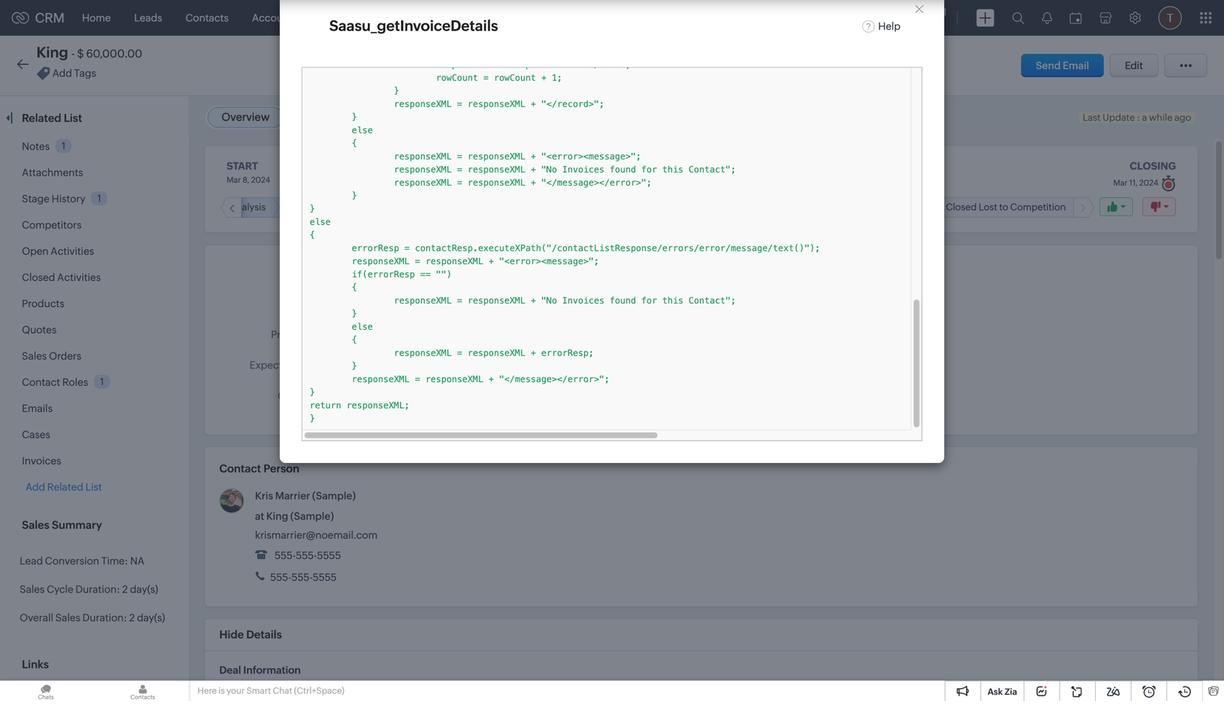 Task type: locate. For each thing, give the bounding box(es) containing it.
2024 inside closing mar 11, 2024
[[1139, 178, 1159, 188]]

(%)
[[324, 329, 338, 341]]

cases
[[22, 429, 50, 441]]

1 vertical spatial contact
[[219, 463, 261, 475]]

timeline link
[[301, 111, 344, 124]]

1 for contact roles
[[100, 377, 104, 388]]

2 down sales cycle duration: 2 day(s)
[[129, 612, 135, 624]]

sales cycle duration: 2 day(s)
[[20, 584, 158, 596]]

day(s)
[[130, 584, 158, 596], [137, 612, 165, 624]]

tasks link
[[358, 0, 408, 35]]

2024 right the 8,
[[251, 176, 270, 185]]

1 horizontal spatial deal
[[283, 268, 304, 279]]

1 vertical spatial add
[[26, 482, 45, 493]]

update
[[1103, 112, 1135, 123]]

0 vertical spatial list
[[64, 112, 82, 125]]

competition
[[1010, 202, 1066, 213]]

sales for sales cycle duration: 2 day(s)
[[20, 584, 45, 596]]

1 vertical spatial $
[[369, 359, 376, 371]]

reports link
[[521, 0, 582, 35]]

email
[[1063, 60, 1089, 71]]

last
[[1083, 112, 1101, 123]]

deal up your
[[219, 665, 241, 677]]

1 vertical spatial 1
[[97, 193, 101, 204]]

60
[[369, 329, 383, 340]]

contact up emails link
[[22, 377, 60, 388]]

0 horizontal spatial contact
[[22, 377, 60, 388]]

accounts link
[[240, 0, 309, 35]]

1 vertical spatial list
[[85, 482, 102, 493]]

0 vertical spatial 11,
[[1129, 178, 1138, 188]]

0 vertical spatial contact
[[22, 377, 60, 388]]

contact person
[[219, 463, 299, 475]]

0 vertical spatial 2
[[122, 584, 128, 596]]

proposition
[[313, 202, 364, 213]]

mar down update
[[1113, 178, 1128, 188]]

open activities link
[[22, 246, 94, 257]]

cycle
[[47, 584, 73, 596]]

closed
[[946, 202, 977, 213], [22, 272, 55, 283]]

related down "invoices" link
[[47, 482, 83, 493]]

orders
[[49, 350, 81, 362]]

$ right the -
[[77, 47, 84, 60]]

duration: for sales cycle duration:
[[75, 584, 120, 596]]

0 horizontal spatial king
[[36, 44, 68, 61]]

1 horizontal spatial list
[[85, 482, 102, 493]]

1 horizontal spatial 11,
[[1129, 178, 1138, 188]]

1 horizontal spatial contact
[[219, 463, 261, 475]]

day(s) for overall sales duration: 2 day(s)
[[137, 612, 165, 624]]

mar inside closing mar 11, 2024
[[1113, 178, 1128, 188]]

1 right history at the left
[[97, 193, 101, 204]]

closed down open
[[22, 272, 55, 283]]

home
[[82, 12, 111, 24]]

2024 inside 'start mar 8, 2024'
[[251, 176, 270, 185]]

mar inside 'start mar 8, 2024'
[[227, 176, 241, 185]]

0 vertical spatial closed
[[946, 202, 977, 213]]

activities up closed activities
[[51, 246, 94, 257]]

mar left the 8,
[[227, 176, 241, 185]]

1 vertical spatial activities
[[57, 272, 101, 283]]

mar down the '$ 36,000.00'
[[369, 390, 388, 401]]

contacts link
[[174, 0, 240, 35]]

555-555-5555 down krismarrier@noemail.com
[[268, 572, 337, 584]]

2 horizontal spatial 2024
[[1139, 178, 1159, 188]]

1 horizontal spatial closed
[[946, 202, 977, 213]]

1 vertical spatial duration:
[[82, 612, 127, 624]]

activities
[[51, 246, 94, 257], [57, 272, 101, 283]]

0 vertical spatial products link
[[648, 0, 714, 35]]

duration:
[[75, 584, 120, 596], [82, 612, 127, 624]]

0 horizontal spatial mar
[[227, 176, 241, 185]]

king - $ 60,000.00
[[36, 44, 142, 61]]

0 vertical spatial duration:
[[75, 584, 120, 596]]

555-555-5555
[[273, 550, 341, 562], [268, 572, 337, 584]]

saasu_getinvoicedetails
[[329, 17, 498, 34]]

duration: down sales cycle duration: 2 day(s)
[[82, 612, 127, 624]]

1 vertical spatial king
[[266, 511, 288, 522]]

sales up lead
[[22, 519, 49, 532]]

1 horizontal spatial 2
[[129, 612, 135, 624]]

while
[[1149, 112, 1173, 123]]

ask zia
[[988, 687, 1017, 697]]

0 horizontal spatial 2024
[[251, 176, 270, 185]]

2024 down 36,000.00
[[402, 390, 427, 401]]

2024 down closing
[[1139, 178, 1159, 188]]

closed left the "lost"
[[946, 202, 977, 213]]

krismarrier@noemail.com link
[[255, 530, 378, 541]]

upgrade
[[893, 18, 934, 28]]

(sample)
[[312, 490, 356, 502], [290, 511, 334, 522]]

0 vertical spatial 1
[[62, 141, 65, 151]]

krismarrier@noemail.com
[[255, 530, 378, 541]]

ask
[[988, 687, 1003, 697]]

value proposition
[[288, 202, 364, 213]]

meetings link
[[408, 0, 475, 35]]

stage
[[22, 193, 49, 205]]

projects link
[[714, 0, 776, 35]]

0 horizontal spatial deal
[[219, 665, 241, 677]]

1 horizontal spatial 2024
[[402, 390, 427, 401]]

2 down time:
[[122, 584, 128, 596]]

add down the -
[[52, 67, 72, 79]]

add for add tags
[[52, 67, 72, 79]]

1 vertical spatial closed
[[22, 272, 55, 283]]

$ 36,000.00
[[369, 359, 430, 371]]

duration: up overall sales duration: 2 day(s)
[[75, 584, 120, 596]]

products link up quotes 'link'
[[22, 298, 64, 310]]

stage history
[[22, 193, 85, 205]]

closed lost to competition
[[946, 202, 1066, 213]]

(sample) for at king (sample)
[[290, 511, 334, 522]]

contact for contact person
[[219, 463, 261, 475]]

analytics
[[593, 12, 637, 24]]

marrier
[[275, 490, 310, 502]]

logo image
[[12, 12, 29, 24]]

king left the -
[[36, 44, 68, 61]]

0 vertical spatial related
[[22, 112, 61, 125]]

list up summary
[[85, 482, 102, 493]]

signals element
[[1033, 0, 1061, 36]]

5555
[[317, 550, 341, 562], [313, 572, 337, 584]]

search element
[[1003, 0, 1033, 36]]

0 horizontal spatial closed
[[22, 272, 55, 283]]

add
[[52, 67, 72, 79], [26, 482, 45, 493]]

0 horizontal spatial $
[[77, 47, 84, 60]]

related up "notes" link
[[22, 112, 61, 125]]

1 vertical spatial day(s)
[[137, 612, 165, 624]]

(ctrl+space)
[[294, 686, 344, 696]]

0 horizontal spatial products link
[[22, 298, 64, 310]]

sales down quotes 'link'
[[22, 350, 47, 362]]

send email button
[[1021, 54, 1104, 77]]

person
[[264, 463, 299, 475]]

stage history link
[[22, 193, 85, 205]]

$
[[77, 47, 84, 60], [369, 359, 376, 371]]

overview
[[222, 111, 270, 124]]

needs
[[200, 202, 228, 213]]

products link left projects
[[648, 0, 714, 35]]

help
[[878, 20, 901, 32]]

crm
[[35, 10, 65, 25]]

needs analysis
[[200, 202, 266, 213]]

1 horizontal spatial add
[[52, 67, 72, 79]]

king right the at
[[266, 511, 288, 522]]

1 horizontal spatial products link
[[648, 0, 714, 35]]

a
[[1142, 112, 1147, 123]]

sales left cycle
[[20, 584, 45, 596]]

add for add related list
[[26, 482, 45, 493]]

0 horizontal spatial list
[[64, 112, 82, 125]]

0 vertical spatial activities
[[51, 246, 94, 257]]

history
[[52, 193, 85, 205]]

(sample) up king (sample) link
[[312, 490, 356, 502]]

1 horizontal spatial $
[[369, 359, 376, 371]]

1 vertical spatial products
[[22, 298, 64, 310]]

0 vertical spatial day(s)
[[130, 584, 158, 596]]

deal
[[283, 268, 304, 279], [219, 665, 241, 677]]

probability (%)
[[271, 329, 338, 341]]

details
[[246, 629, 282, 642]]

deal left owner
[[283, 268, 304, 279]]

contact for contact roles
[[22, 377, 60, 388]]

list down the add tags
[[64, 112, 82, 125]]

contact roles link
[[22, 377, 88, 388]]

here is your smart chat (ctrl+space)
[[197, 686, 344, 696]]

mar for closing
[[1113, 178, 1128, 188]]

products up quotes 'link'
[[22, 298, 64, 310]]

activities down open activities
[[57, 272, 101, 283]]

to
[[999, 202, 1008, 213]]

0 horizontal spatial add
[[26, 482, 45, 493]]

closed for closed lost to competition
[[946, 202, 977, 213]]

2 vertical spatial 1
[[100, 377, 104, 388]]

1 horizontal spatial products
[[660, 12, 703, 24]]

1 right roles
[[100, 377, 104, 388]]

0 vertical spatial $
[[77, 47, 84, 60]]

closed for closed activities
[[22, 272, 55, 283]]

0 vertical spatial add
[[52, 67, 72, 79]]

lead conversion time: na
[[20, 556, 145, 567]]

1 vertical spatial 2
[[129, 612, 135, 624]]

$ down 60
[[369, 359, 376, 371]]

list
[[64, 112, 82, 125], [85, 482, 102, 493]]

0 vertical spatial (sample)
[[312, 490, 356, 502]]

8,
[[243, 176, 249, 185]]

11, down closing
[[1129, 178, 1138, 188]]

emails link
[[22, 403, 53, 415]]

1 right notes at the left of the page
[[62, 141, 65, 151]]

deal for deal information
[[219, 665, 241, 677]]

conversion
[[45, 556, 99, 567]]

hide
[[219, 629, 244, 642]]

0 horizontal spatial 11,
[[390, 390, 400, 401]]

2 horizontal spatial mar
[[1113, 178, 1128, 188]]

555-555-5555 down 'krismarrier@noemail.com' link at left
[[273, 550, 341, 562]]

add down invoices
[[26, 482, 45, 493]]

1 vertical spatial (sample)
[[290, 511, 334, 522]]

11, down the '$ 36,000.00'
[[390, 390, 400, 401]]

mar for start
[[227, 176, 241, 185]]

2
[[122, 584, 128, 596], [129, 612, 135, 624]]

0 horizontal spatial 2
[[122, 584, 128, 596]]

0 vertical spatial deal
[[283, 268, 304, 279]]

1 vertical spatial deal
[[219, 665, 241, 677]]

0 vertical spatial products
[[660, 12, 703, 24]]

1 vertical spatial 11,
[[390, 390, 400, 401]]

help link
[[862, 20, 901, 32]]

edit
[[1125, 60, 1143, 71]]

products left projects
[[660, 12, 703, 24]]

(sample) up 'krismarrier@noemail.com' link at left
[[290, 511, 334, 522]]

calendar image
[[1070, 12, 1082, 24]]

date
[[316, 390, 338, 402]]

contact up the kris
[[219, 463, 261, 475]]

chats image
[[0, 681, 92, 702]]



Task type: vqa. For each thing, say whether or not it's contained in the screenshot.


Task type: describe. For each thing, give the bounding box(es) containing it.
1 for stage history
[[97, 193, 101, 204]]

(sample) for kris marrier (sample)
[[312, 490, 356, 502]]

sales orders link
[[22, 350, 81, 362]]

1 for notes
[[62, 141, 65, 151]]

2024 for start
[[251, 176, 270, 185]]

related list
[[22, 112, 85, 125]]

competitors
[[22, 219, 82, 231]]

profile image
[[1159, 6, 1182, 30]]

0 vertical spatial king
[[36, 44, 68, 61]]

open activities
[[22, 246, 94, 257]]

hide details
[[219, 629, 282, 642]]

zia
[[1005, 687, 1017, 697]]

quotes
[[22, 324, 57, 336]]

36,000.00
[[378, 359, 430, 371]]

2 for overall sales duration:
[[129, 612, 135, 624]]

projects
[[726, 12, 764, 24]]

send
[[1036, 60, 1061, 71]]

add related list
[[26, 482, 102, 493]]

1 vertical spatial related
[[47, 482, 83, 493]]

closing mar 11, 2024
[[1113, 160, 1176, 188]]

day(s) for sales cycle duration: 2 day(s)
[[130, 584, 158, 596]]

expected revenue
[[250, 360, 338, 371]]

sales for sales summary
[[22, 519, 49, 532]]

reports
[[533, 12, 570, 24]]

edit button
[[1110, 54, 1159, 77]]

your
[[227, 686, 245, 696]]

kris
[[255, 490, 273, 502]]

contact roles
[[22, 377, 88, 388]]

sales down cycle
[[55, 612, 80, 624]]

$ inside king - $ 60,000.00
[[77, 47, 84, 60]]

summary
[[52, 519, 102, 532]]

tasks
[[370, 12, 396, 24]]

activities for closed activities
[[57, 272, 101, 283]]

cases link
[[22, 429, 50, 441]]

search image
[[1012, 12, 1024, 24]]

2024 for closing
[[1139, 178, 1159, 188]]

overall
[[20, 612, 53, 624]]

activities for open activities
[[51, 246, 94, 257]]

closing
[[1130, 160, 1176, 172]]

last update : a while ago
[[1083, 112, 1191, 123]]

lead
[[20, 556, 43, 567]]

timeline
[[301, 111, 344, 124]]

create menu element
[[968, 0, 1003, 35]]

1 vertical spatial 5555
[[313, 572, 337, 584]]

overview link
[[222, 111, 270, 124]]

0 vertical spatial 555-555-5555
[[273, 550, 341, 562]]

competitors link
[[22, 219, 82, 231]]

-
[[71, 47, 75, 60]]

11, inside closing mar 11, 2024
[[1129, 178, 1138, 188]]

ruby anderson
[[369, 268, 442, 280]]

start mar 8, 2024
[[227, 160, 270, 185]]

0 vertical spatial 5555
[[317, 550, 341, 562]]

leads
[[134, 12, 162, 24]]

1 horizontal spatial king
[[266, 511, 288, 522]]

links
[[22, 659, 49, 671]]

meetings
[[419, 12, 463, 24]]

deals
[[321, 12, 347, 24]]

home link
[[70, 0, 123, 35]]

emails
[[22, 403, 53, 415]]

invoices
[[22, 455, 61, 467]]

deal information
[[219, 665, 301, 677]]

profile element
[[1150, 0, 1191, 35]]

na
[[130, 556, 145, 567]]

here
[[197, 686, 217, 696]]

notes
[[22, 141, 50, 152]]

leads link
[[123, 0, 174, 35]]

start
[[227, 160, 258, 172]]

analysis
[[230, 202, 266, 213]]

0 horizontal spatial products
[[22, 298, 64, 310]]

contacts image
[[97, 681, 189, 702]]

king (sample) link
[[266, 511, 334, 522]]

is
[[219, 686, 225, 696]]

calls
[[487, 12, 510, 24]]

2 for sales cycle duration:
[[122, 584, 128, 596]]

overall sales duration: 2 day(s)
[[20, 612, 165, 624]]

ago
[[1175, 112, 1191, 123]]

expected
[[250, 360, 295, 371]]

1 horizontal spatial mar
[[369, 390, 388, 401]]

closing
[[278, 390, 314, 402]]

sales for sales orders
[[22, 350, 47, 362]]

kris marrier (sample) link
[[255, 490, 356, 502]]

attachments link
[[22, 167, 83, 179]]

enterprise-trial upgrade
[[880, 7, 947, 28]]

open
[[22, 246, 49, 257]]

decision
[[408, 298, 449, 310]]

deals link
[[309, 0, 358, 35]]

crm link
[[12, 10, 65, 25]]

deal for deal owner
[[283, 268, 304, 279]]

1 vertical spatial products link
[[22, 298, 64, 310]]

signals image
[[1042, 12, 1052, 24]]

analytics link
[[582, 0, 648, 35]]

duration: for overall sales duration:
[[82, 612, 127, 624]]

accounts
[[252, 12, 298, 24]]

time:
[[101, 556, 128, 567]]

chat
[[273, 686, 292, 696]]

add tags
[[52, 67, 96, 79]]

tags
[[74, 67, 96, 79]]

1 vertical spatial 555-555-5555
[[268, 572, 337, 584]]

invoices link
[[22, 455, 61, 467]]

value
[[288, 202, 311, 213]]

create menu image
[[976, 9, 995, 27]]

closed activities link
[[22, 272, 101, 283]]

sales orders
[[22, 350, 81, 362]]

probability
[[271, 329, 322, 341]]



